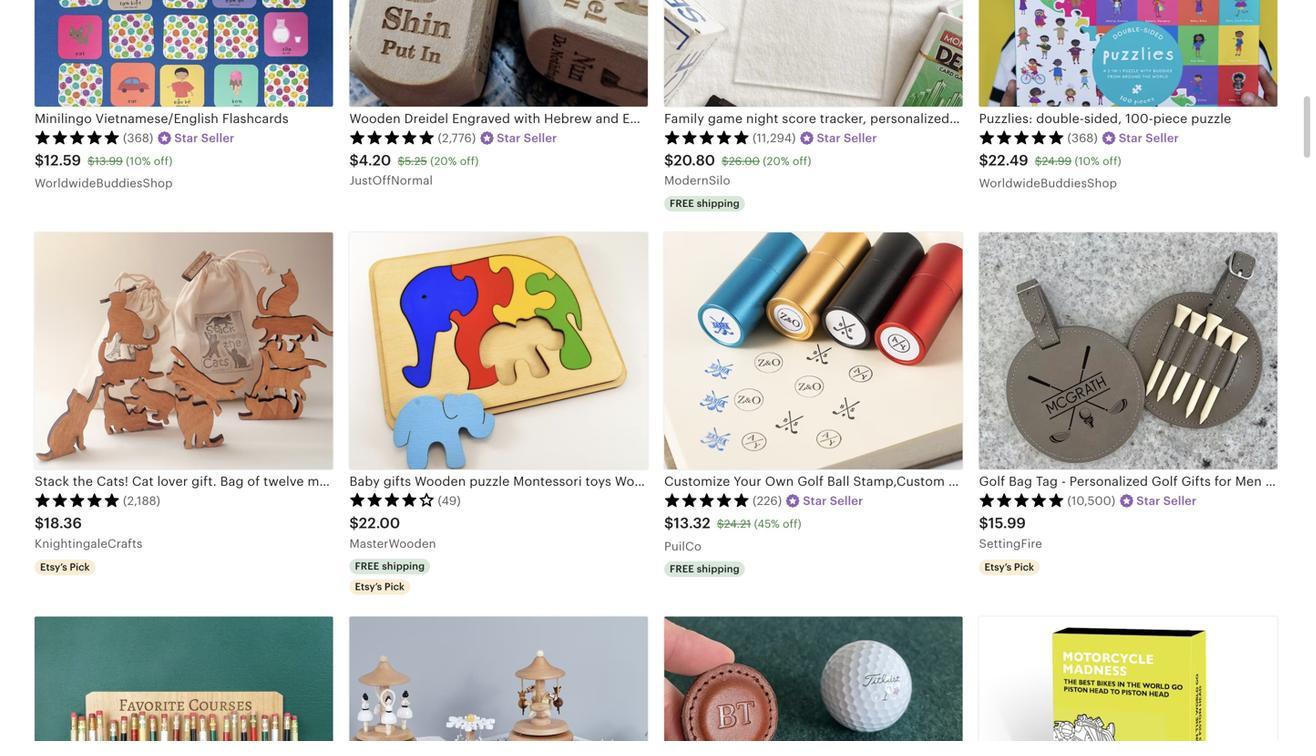 Task type: describe. For each thing, give the bounding box(es) containing it.
with
[[514, 111, 541, 126]]

piece
[[1154, 111, 1188, 126]]

1 bag from the left
[[220, 474, 244, 489]]

etsy's pick for 15.99
[[985, 562, 1035, 573]]

(2,776)
[[438, 131, 476, 145]]

stack
[[35, 474, 69, 489]]

personalized
[[871, 111, 950, 126]]

(10% for 12.59
[[126, 155, 151, 167]]

$ 13.32 $ 24.21 (45% off)
[[665, 515, 802, 532]]

cats
[[391, 474, 417, 489]]

13.99
[[95, 155, 123, 167]]

wooden dreidel engraved with hebrew and english instructions
[[350, 111, 745, 126]]

off) for 20.80
[[793, 155, 812, 167]]

(20% for 4.20
[[431, 155, 457, 167]]

etsy's for 18.36
[[40, 562, 67, 573]]

2 night from the left
[[992, 111, 1024, 126]]

family game night score tracker, personalized game night score card image
[[665, 0, 963, 107]]

free shipping etsy's pick
[[355, 561, 425, 593]]

26.00
[[729, 155, 760, 167]]

4 out of 5 stars image
[[350, 493, 435, 507]]

seller for 4.20
[[524, 131, 557, 145]]

etsy's inside free shipping etsy's pick
[[355, 581, 382, 593]]

off) for 4.20
[[460, 155, 479, 167]]

$ inside $ 15.99 settingfire
[[980, 515, 989, 532]]

engraved
[[452, 111, 511, 126]]

hebrew
[[544, 111, 592, 126]]

personalized
[[1070, 474, 1149, 489]]

mini
[[308, 474, 335, 489]]

family
[[665, 111, 705, 126]]

golf bag tag - personalized golf gifts for men or wom
[[980, 474, 1313, 489]]

off) for 22.49
[[1103, 155, 1122, 167]]

(10,500)
[[1068, 494, 1116, 508]]

$ 15.99 settingfire
[[980, 515, 1043, 550]]

wooden dreidel engraved with hebrew and english instructions image
[[350, 0, 648, 107]]

seller for 12.59
[[201, 131, 235, 145]]

stack the cats! cat lover gift. bag of twelve mini wooden cats image
[[35, 233, 333, 470]]

of
[[247, 474, 260, 489]]

shipping inside free shipping etsy's pick
[[382, 561, 425, 572]]

12.59
[[44, 152, 81, 169]]

seller for 20.80
[[844, 131, 878, 145]]

puzzlies: double-sided, 100-piece puzzle image
[[980, 0, 1278, 107]]

knightingalecrafts
[[35, 537, 143, 550]]

$ 22.00 masterwooden
[[350, 515, 436, 550]]

2 score from the left
[[1028, 111, 1062, 126]]

puilco
[[665, 540, 702, 553]]

sided,
[[1085, 111, 1123, 126]]

13.32
[[674, 515, 711, 532]]

or
[[1266, 474, 1279, 489]]

18.36
[[44, 515, 82, 532]]

gifts
[[1182, 474, 1212, 489]]

twelve
[[264, 474, 304, 489]]

star seller for 22.49
[[1119, 131, 1180, 145]]

5 out of 5 stars image up 15.99
[[980, 493, 1065, 507]]

star seller for 12.59
[[174, 131, 235, 145]]

$ inside $ 12.59 $ 13.99 (10% off)
[[88, 155, 95, 167]]

and
[[596, 111, 619, 126]]

customize your own golf ball stamp,custom golf ball stamp,father's day gift,golf accessories,permanent ink waterproof,christmas gift image
[[665, 233, 963, 470]]

$ 22.49 $ 24.99 (10% off)
[[980, 152, 1122, 169]]

pick for 18.36
[[70, 562, 90, 573]]

minilingo vietnamese/english flashcards image
[[35, 0, 333, 107]]

star seller for 13.32
[[803, 494, 864, 508]]

star for 4.20
[[497, 131, 521, 145]]

24.99
[[1043, 155, 1072, 167]]

etsy's for 15.99
[[985, 562, 1012, 573]]

star for 12.59
[[174, 131, 198, 145]]

$ inside "$ 22.00 masterwooden"
[[350, 515, 359, 532]]

free shipping for 13.32
[[670, 563, 740, 575]]

shipping for 13.32
[[697, 563, 740, 575]]

motorcycle madness - top trump card game for motorbike fans image
[[980, 617, 1278, 741]]

lover
[[157, 474, 188, 489]]

$ 18.36 knightingalecrafts
[[35, 515, 143, 550]]

star for 22.49
[[1119, 131, 1143, 145]]

100-
[[1126, 111, 1154, 126]]

wooden
[[338, 474, 388, 489]]

1 score from the left
[[783, 111, 817, 126]]

$ 20.80 $ 26.00 (20% off) modernsilo
[[665, 152, 812, 188]]

worldwidebuddiesshop for 22.49
[[980, 177, 1118, 190]]

golf bag tag - personalized golf gifts for men or woman - custom golf accessories image
[[980, 233, 1278, 470]]

dreidel
[[404, 111, 449, 126]]

2 golf from the left
[[1152, 474, 1179, 489]]

seller for 13.32
[[830, 494, 864, 508]]

etsy's pick for 18.36
[[40, 562, 90, 573]]

seller for 22.49
[[1146, 131, 1180, 145]]

(49)
[[438, 494, 461, 508]]

card
[[1066, 111, 1094, 126]]

15.99
[[989, 515, 1026, 532]]

family game night score tracker, personalized game night score card
[[665, 111, 1094, 126]]



Task type: locate. For each thing, give the bounding box(es) containing it.
1 horizontal spatial (368)
[[1068, 131, 1098, 145]]

men
[[1236, 474, 1263, 489]]

etsy's pick down knightingalecrafts
[[40, 562, 90, 573]]

game right personalized
[[954, 111, 989, 126]]

1 horizontal spatial worldwidebuddiesshop
[[980, 177, 1118, 190]]

5 out of 5 stars image down puzzlies:
[[980, 130, 1065, 145]]

puzzlies:
[[980, 111, 1033, 126]]

minilingo vietnamese/english flashcards
[[35, 111, 289, 126]]

$ 12.59 $ 13.99 (10% off)
[[35, 152, 173, 169]]

2 etsy's pick from the left
[[985, 562, 1035, 573]]

off) inside $ 4.20 $ 5.25 (20% off) justoffnormal
[[460, 155, 479, 167]]

(368) for 22.49
[[1068, 131, 1098, 145]]

etsy's down knightingalecrafts
[[40, 562, 67, 573]]

star for 20.80
[[817, 131, 841, 145]]

2 game from the left
[[954, 111, 989, 126]]

golf
[[980, 474, 1006, 489], [1152, 474, 1179, 489]]

bag
[[220, 474, 244, 489], [1009, 474, 1033, 489]]

star seller down 100-
[[1119, 131, 1180, 145]]

free shipping
[[670, 198, 740, 209], [670, 563, 740, 575]]

star
[[174, 131, 198, 145], [497, 131, 521, 145], [817, 131, 841, 145], [1119, 131, 1143, 145], [803, 494, 827, 508], [1137, 494, 1161, 508]]

star down with
[[497, 131, 521, 145]]

free for 13.32
[[670, 563, 695, 575]]

modernsilo
[[665, 174, 731, 188]]

shipping down masterwooden
[[382, 561, 425, 572]]

off) down (2,776)
[[460, 155, 479, 167]]

(20% inside $ 20.80 $ 26.00 (20% off) modernsilo
[[763, 155, 790, 167]]

star seller right the (226)
[[803, 494, 864, 508]]

off) right (45%
[[783, 518, 802, 530]]

1 horizontal spatial score
[[1028, 111, 1062, 126]]

star seller down tracker,
[[817, 131, 878, 145]]

2 horizontal spatial etsy's
[[985, 562, 1012, 573]]

0 horizontal spatial (10%
[[126, 155, 151, 167]]

5 out of 5 stars image for 4.20
[[350, 130, 435, 145]]

off) for 12.59
[[154, 155, 173, 167]]

1 vertical spatial free shipping
[[670, 563, 740, 575]]

shipping down modernsilo
[[697, 198, 740, 209]]

minilingo
[[35, 111, 92, 126]]

5 out of 5 stars image up 13.32
[[665, 493, 750, 507]]

for
[[1215, 474, 1233, 489]]

0 horizontal spatial (368)
[[123, 131, 153, 145]]

20.80
[[674, 152, 716, 169]]

off) down (11,294)
[[793, 155, 812, 167]]

star down golf bag tag - personalized golf gifts for men or wom
[[1137, 494, 1161, 508]]

2 (20% from the left
[[763, 155, 790, 167]]

worldwidebuddiesshop down $ 12.59 $ 13.99 (10% off)
[[35, 177, 173, 190]]

etsy's down settingfire
[[985, 562, 1012, 573]]

(10% inside $ 22.49 $ 24.99 (10% off)
[[1075, 155, 1100, 167]]

star seller for 4.20
[[497, 131, 557, 145]]

-
[[1062, 474, 1067, 489]]

(10% for 22.49
[[1075, 155, 1100, 167]]

game
[[708, 111, 743, 126], [954, 111, 989, 126]]

0 vertical spatial free shipping
[[670, 198, 740, 209]]

1 golf from the left
[[980, 474, 1006, 489]]

wall golf pencil holder, golf pencil display, gift for dad, golf gifts, groom gifts, sports gifts, personalized golf gift, unique golf gifts image
[[35, 617, 333, 741]]

0 horizontal spatial score
[[783, 111, 817, 126]]

pick inside free shipping etsy's pick
[[385, 581, 405, 593]]

vietnamese/english
[[96, 111, 219, 126]]

seller down gifts
[[1164, 494, 1197, 508]]

baby gifts wooden puzzle montessori toys wooden animal gift educational toys animal puzzle elephants family toy for autism gift 1st image
[[350, 233, 648, 470]]

score up (11,294)
[[783, 111, 817, 126]]

5 out of 5 stars image for 22.49
[[980, 130, 1065, 145]]

$ inside $ 18.36 knightingalecrafts
[[35, 515, 44, 532]]

off) inside $ 22.49 $ 24.99 (10% off)
[[1103, 155, 1122, 167]]

1 (20% from the left
[[431, 155, 457, 167]]

0 horizontal spatial golf
[[980, 474, 1006, 489]]

etsy's pick
[[40, 562, 90, 573], [985, 562, 1035, 573]]

worldwidebuddiesshop down $ 22.49 $ 24.99 (10% off)
[[980, 177, 1118, 190]]

star for 13.32
[[803, 494, 827, 508]]

etsy's
[[40, 562, 67, 573], [985, 562, 1012, 573], [355, 581, 382, 593]]

(10% inside $ 12.59 $ 13.99 (10% off)
[[126, 155, 151, 167]]

star seller down with
[[497, 131, 557, 145]]

5 out of 5 stars image down 'wooden'
[[350, 130, 435, 145]]

star seller for 20.80
[[817, 131, 878, 145]]

5 out of 5 stars image for 12.59
[[35, 130, 120, 145]]

0 horizontal spatial game
[[708, 111, 743, 126]]

1 horizontal spatial night
[[992, 111, 1024, 126]]

5 out of 5 stars image for 13.32
[[665, 493, 750, 507]]

1 (10% from the left
[[126, 155, 151, 167]]

night up (11,294)
[[747, 111, 779, 126]]

tracker,
[[820, 111, 867, 126]]

22.00
[[359, 515, 401, 532]]

1 horizontal spatial golf
[[1152, 474, 1179, 489]]

double-
[[1037, 111, 1085, 126]]

pick down settingfire
[[1015, 562, 1035, 573]]

22.49
[[989, 152, 1029, 169]]

1 horizontal spatial bag
[[1009, 474, 1033, 489]]

star down tracker,
[[817, 131, 841, 145]]

1 horizontal spatial game
[[954, 111, 989, 126]]

golf left gifts
[[1152, 474, 1179, 489]]

off) inside "$ 13.32 $ 24.21 (45% off)"
[[783, 518, 802, 530]]

the
[[73, 474, 93, 489]]

seller down tracker,
[[844, 131, 878, 145]]

star down 100-
[[1119, 131, 1143, 145]]

wooden
[[350, 111, 401, 126]]

free down puilco
[[670, 563, 695, 575]]

free shipping down modernsilo
[[670, 198, 740, 209]]

5 out of 5 stars image
[[35, 130, 120, 145], [350, 130, 435, 145], [665, 130, 750, 145], [980, 130, 1065, 145], [35, 493, 120, 507], [665, 493, 750, 507], [980, 493, 1065, 507]]

1 etsy's pick from the left
[[40, 562, 90, 573]]

tag
[[1037, 474, 1059, 489]]

star seller
[[174, 131, 235, 145], [497, 131, 557, 145], [817, 131, 878, 145], [1119, 131, 1180, 145], [803, 494, 864, 508], [1137, 494, 1197, 508]]

(20% inside $ 4.20 $ 5.25 (20% off) justoffnormal
[[431, 155, 457, 167]]

bag left of
[[220, 474, 244, 489]]

2 (368) from the left
[[1068, 131, 1098, 145]]

1 horizontal spatial pick
[[385, 581, 405, 593]]

2 (10% from the left
[[1075, 155, 1100, 167]]

(10% right 13.99
[[126, 155, 151, 167]]

0 horizontal spatial etsy's
[[40, 562, 67, 573]]

cat
[[132, 474, 154, 489]]

(20% down (2,776)
[[431, 155, 457, 167]]

(20% for 20.80
[[763, 155, 790, 167]]

0 horizontal spatial worldwidebuddiesshop
[[35, 177, 173, 190]]

shipping
[[697, 198, 740, 209], [382, 561, 425, 572], [697, 563, 740, 575]]

night
[[747, 111, 779, 126], [992, 111, 1024, 126]]

night up the 22.49
[[992, 111, 1024, 126]]

1 worldwidebuddiesshop from the left
[[35, 177, 173, 190]]

0 horizontal spatial etsy's pick
[[40, 562, 90, 573]]

(226)
[[753, 494, 782, 508]]

star seller down minilingo vietnamese/english flashcards on the top of the page
[[174, 131, 235, 145]]

off) down minilingo vietnamese/english flashcards on the top of the page
[[154, 155, 173, 167]]

flashcards
[[222, 111, 289, 126]]

0 horizontal spatial night
[[747, 111, 779, 126]]

5 out of 5 stars image down the the
[[35, 493, 120, 507]]

off) inside $ 12.59 $ 13.99 (10% off)
[[154, 155, 173, 167]]

free for 20.80
[[670, 198, 695, 209]]

stack the cats! cat lover gift. bag of twelve mini wooden cats
[[35, 474, 417, 489]]

free shipping for 20.80
[[670, 198, 740, 209]]

cats!
[[97, 474, 129, 489]]

free down masterwooden
[[355, 561, 380, 572]]

2 worldwidebuddiesshop from the left
[[980, 177, 1118, 190]]

2 bag from the left
[[1009, 474, 1033, 489]]

1 night from the left
[[747, 111, 779, 126]]

off) down puzzlies: double-sided, 100-piece puzzle
[[1103, 155, 1122, 167]]

off) inside $ 20.80 $ 26.00 (20% off) modernsilo
[[793, 155, 812, 167]]

puzzle
[[1192, 111, 1232, 126]]

(10%
[[126, 155, 151, 167], [1075, 155, 1100, 167]]

2 horizontal spatial pick
[[1015, 562, 1035, 573]]

24.21
[[724, 518, 752, 530]]

pick down knightingalecrafts
[[70, 562, 90, 573]]

$ inside $ 22.49 $ 24.99 (10% off)
[[1035, 155, 1043, 167]]

1 horizontal spatial etsy's
[[355, 581, 382, 593]]

pick down masterwooden
[[385, 581, 405, 593]]

(368)
[[123, 131, 153, 145], [1068, 131, 1098, 145]]

masterwooden
[[350, 537, 436, 550]]

0 horizontal spatial pick
[[70, 562, 90, 573]]

1 game from the left
[[708, 111, 743, 126]]

justoffnormal
[[350, 174, 433, 188]]

seller down flashcards
[[201, 131, 235, 145]]

1 horizontal spatial etsy's pick
[[985, 562, 1035, 573]]

shipping down puilco
[[697, 563, 740, 575]]

settingfire
[[980, 537, 1043, 550]]

(20%
[[431, 155, 457, 167], [763, 155, 790, 167]]

pick for 15.99
[[1015, 562, 1035, 573]]

(10% right "24.99"
[[1075, 155, 1100, 167]]

puzzlies: double-sided, 100-piece puzzle
[[980, 111, 1232, 126]]

seller down wooden dreidel engraved with hebrew and english instructions
[[524, 131, 557, 145]]

star seller down golf bag tag - personalized golf gifts for men or wom
[[1137, 494, 1197, 508]]

shipping for 20.80
[[697, 198, 740, 209]]

worldwidebuddiesshop for 12.59
[[35, 177, 173, 190]]

(20% down (11,294)
[[763, 155, 790, 167]]

wom
[[1283, 474, 1313, 489]]

free inside free shipping etsy's pick
[[355, 561, 380, 572]]

(11,294)
[[753, 131, 796, 145]]

premium leather golf ball marker set of 2! made with 100% full grain vegetable tanned leather. 1.5" wide. made in the usa. genuine leather. image
[[665, 617, 963, 741]]

(45%
[[755, 518, 780, 530]]

5 out of 5 stars image down instructions
[[665, 130, 750, 145]]

bag left tag
[[1009, 474, 1033, 489]]

score left card
[[1028, 111, 1062, 126]]

free down modernsilo
[[670, 198, 695, 209]]

etsy's pick down settingfire
[[985, 562, 1035, 573]]

gift.
[[192, 474, 217, 489]]

$ 4.20 $ 5.25 (20% off) justoffnormal
[[350, 152, 479, 188]]

(368) down vietnamese/english
[[123, 131, 153, 145]]

golf up 15.99
[[980, 474, 1006, 489]]

$
[[35, 152, 44, 169], [350, 152, 359, 169], [665, 152, 674, 169], [980, 152, 989, 169], [88, 155, 95, 167], [398, 155, 405, 167], [722, 155, 729, 167], [1035, 155, 1043, 167], [35, 515, 44, 532], [350, 515, 359, 532], [665, 515, 674, 532], [980, 515, 989, 532], [717, 518, 724, 530]]

instructions
[[671, 111, 745, 126]]

etsy's down masterwooden
[[355, 581, 382, 593]]

1 (368) from the left
[[123, 131, 153, 145]]

5 out of 5 stars image for 20.80
[[665, 130, 750, 145]]

pick
[[70, 562, 90, 573], [1015, 562, 1035, 573], [385, 581, 405, 593]]

free
[[670, 198, 695, 209], [355, 561, 380, 572], [670, 563, 695, 575]]

seller down piece
[[1146, 131, 1180, 145]]

(368) down card
[[1068, 131, 1098, 145]]

0 horizontal spatial bag
[[220, 474, 244, 489]]

1 horizontal spatial (20%
[[763, 155, 790, 167]]

worldwidebuddiesshop
[[35, 177, 173, 190], [980, 177, 1118, 190]]

star right the (226)
[[803, 494, 827, 508]]

score
[[783, 111, 817, 126], [1028, 111, 1062, 126]]

star down minilingo vietnamese/english flashcards on the top of the page
[[174, 131, 198, 145]]

personalized wooden handmade music box,valentine music box,wooden horse musical carousel,horse music box, musical carousel,heirloom carousel image
[[350, 617, 648, 741]]

off) for 13.32
[[783, 518, 802, 530]]

0 horizontal spatial (20%
[[431, 155, 457, 167]]

4.20
[[359, 152, 391, 169]]

1 horizontal spatial (10%
[[1075, 155, 1100, 167]]

(368) for 12.59
[[123, 131, 153, 145]]

$ inside "$ 13.32 $ 24.21 (45% off)"
[[717, 518, 724, 530]]

5 out of 5 stars image down minilingo
[[35, 130, 120, 145]]

1 free shipping from the top
[[670, 198, 740, 209]]

5.25
[[405, 155, 427, 167]]

seller
[[201, 131, 235, 145], [524, 131, 557, 145], [844, 131, 878, 145], [1146, 131, 1180, 145], [830, 494, 864, 508], [1164, 494, 1197, 508]]

(2,188)
[[123, 494, 160, 508]]

free shipping down puilco
[[670, 563, 740, 575]]

game right family
[[708, 111, 743, 126]]

2 free shipping from the top
[[670, 563, 740, 575]]

seller right the (226)
[[830, 494, 864, 508]]

english
[[623, 111, 668, 126]]



Task type: vqa. For each thing, say whether or not it's contained in the screenshot.
Free Shipping corresponding to 13.32
yes



